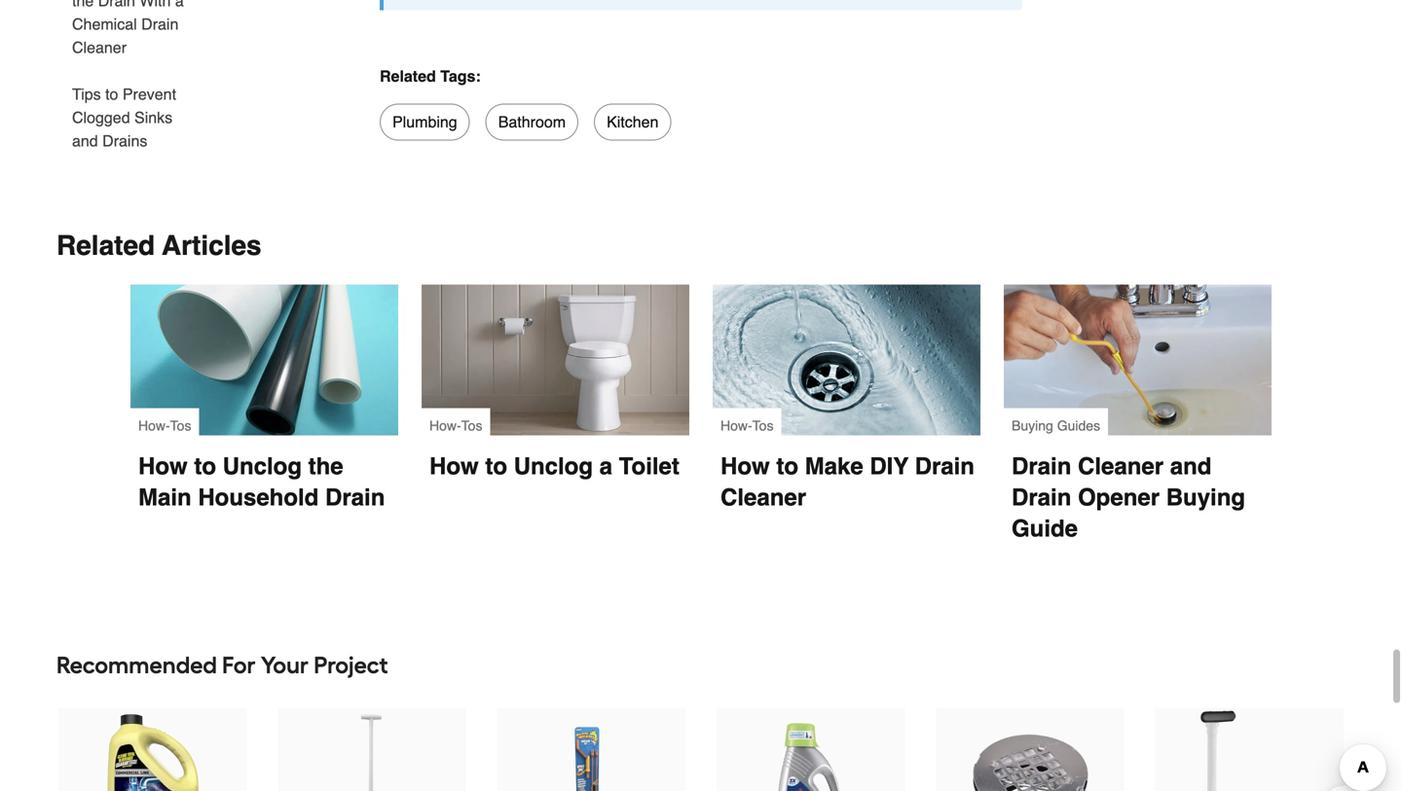 Task type: locate. For each thing, give the bounding box(es) containing it.
0 horizontal spatial and
[[72, 132, 98, 150]]

a
[[600, 453, 613, 480]]

how-
[[138, 418, 170, 434], [430, 418, 461, 434], [721, 418, 753, 434]]

diy
[[870, 453, 909, 480]]

flexisnake drain weasel plastic drain snake - instantly fixes hair-clogged drains - no disassembly required image
[[516, 711, 667, 792]]

0 vertical spatial and
[[72, 132, 98, 150]]

1 how- from the left
[[138, 418, 170, 434]]

0 horizontal spatial tos
[[170, 418, 191, 434]]

tos
[[170, 418, 191, 434], [461, 418, 483, 434], [753, 418, 774, 434]]

and inside tips to prevent clogged sinks and drains
[[72, 132, 98, 150]]

tags:
[[440, 67, 481, 85]]

make
[[805, 453, 864, 480]]

main
[[138, 484, 192, 511]]

0 horizontal spatial unclog
[[223, 453, 302, 480]]

3 how from the left
[[721, 453, 770, 480]]

unclog left a
[[514, 453, 593, 480]]

1 horizontal spatial buying
[[1167, 484, 1246, 511]]

drano max gel commercial line 128-fl oz drain cleaner image
[[77, 711, 228, 792]]

how inside how to make diy drain cleaner
[[721, 453, 770, 480]]

to for how to unclog the main household drain
[[194, 453, 216, 480]]

2 horizontal spatial how
[[721, 453, 770, 480]]

0 horizontal spatial how-
[[138, 418, 170, 434]]

3 tos from the left
[[753, 418, 774, 434]]

a video demonstrating how to unclog a toilet. image
[[422, 285, 690, 436]]

2 horizontal spatial tos
[[753, 418, 774, 434]]

1 horizontal spatial how
[[430, 453, 479, 480]]

for
[[222, 651, 256, 680]]

1 horizontal spatial related
[[380, 67, 436, 85]]

related articles
[[56, 230, 262, 261]]

2 how- from the left
[[430, 418, 461, 434]]

drain down the
[[325, 484, 385, 511]]

buying left guides
[[1012, 418, 1054, 434]]

0 horizontal spatial how
[[138, 453, 188, 480]]

1 horizontal spatial tos
[[461, 418, 483, 434]]

unclog inside how to unclog the main household drain
[[223, 453, 302, 480]]

to for tips to prevent clogged sinks and drains
[[105, 85, 118, 103]]

to inside how to unclog the main household drain
[[194, 453, 216, 480]]

0 vertical spatial cleaner
[[1078, 453, 1164, 480]]

related
[[380, 67, 436, 85], [56, 230, 155, 261]]

1 vertical spatial buying
[[1167, 484, 1246, 511]]

plumbing
[[393, 113, 457, 131]]

tos for how to make diy drain cleaner
[[753, 418, 774, 434]]

0 horizontal spatial related
[[56, 230, 155, 261]]

0 horizontal spatial how-tos
[[138, 418, 191, 434]]

cleaner down make
[[721, 484, 807, 511]]

and inside drain cleaner and drain opener buying guide
[[1170, 453, 1212, 480]]

buying right opener
[[1167, 484, 1246, 511]]

2 tos from the left
[[461, 418, 483, 434]]

household
[[198, 484, 319, 511]]

unclog for a
[[514, 453, 593, 480]]

1 how-tos from the left
[[138, 418, 191, 434]]

2 horizontal spatial how-
[[721, 418, 753, 434]]

2 horizontal spatial how-tos
[[721, 418, 774, 434]]

buying inside drain cleaner and drain opener buying guide
[[1167, 484, 1246, 511]]

drains
[[102, 132, 147, 150]]

2 how-tos from the left
[[430, 418, 483, 434]]

1 vertical spatial related
[[56, 230, 155, 261]]

how
[[138, 453, 188, 480], [430, 453, 479, 480], [721, 453, 770, 480]]

2 how from the left
[[430, 453, 479, 480]]

bathroom link
[[486, 104, 579, 141]]

0 vertical spatial related
[[380, 67, 436, 85]]

plumbing link
[[380, 104, 470, 141]]

1 how from the left
[[138, 453, 188, 480]]

kitchen link
[[594, 104, 672, 141]]

cleaner
[[1078, 453, 1164, 480], [721, 484, 807, 511]]

0 horizontal spatial buying
[[1012, 418, 1054, 434]]

1 tos from the left
[[170, 418, 191, 434]]

prevent
[[123, 85, 176, 103]]

drain cleaner and drain opener buying guide
[[1012, 453, 1252, 542]]

unclog
[[223, 453, 302, 480], [514, 453, 593, 480]]

1 horizontal spatial how-tos
[[430, 418, 483, 434]]

and
[[72, 132, 98, 150], [1170, 453, 1212, 480]]

1 horizontal spatial unclog
[[514, 453, 593, 480]]

drain right diy
[[915, 453, 975, 480]]

how to make diy drain cleaner
[[721, 453, 981, 511]]

recommended for your project heading
[[56, 646, 1346, 685]]

to inside tips to prevent clogged sinks and drains
[[105, 85, 118, 103]]

0 horizontal spatial cleaner
[[721, 484, 807, 511]]

1 unclog from the left
[[223, 453, 302, 480]]

to
[[105, 85, 118, 103], [194, 453, 216, 480], [485, 453, 507, 480], [777, 453, 799, 480]]

guide
[[1012, 516, 1078, 542]]

0 vertical spatial buying
[[1012, 418, 1054, 434]]

to for how to make diy drain cleaner
[[777, 453, 799, 480]]

3 how- from the left
[[721, 418, 753, 434]]

kohler 1.5-in foot lock drain with pvc pipe image
[[1175, 711, 1325, 792]]

tos for how to unclog a toilet
[[461, 418, 483, 434]]

buying
[[1012, 418, 1054, 434], [1167, 484, 1246, 511]]

bathroom
[[498, 113, 566, 131]]

1 vertical spatial and
[[1170, 453, 1212, 480]]

related tags:
[[380, 67, 481, 85]]

cleaner inside how to make diy drain cleaner
[[721, 484, 807, 511]]

3 how-tos from the left
[[721, 418, 774, 434]]

how inside how to unclog the main household drain
[[138, 453, 188, 480]]

drain
[[915, 453, 975, 480], [1012, 453, 1072, 480], [325, 484, 385, 511], [1012, 484, 1072, 511]]

1 horizontal spatial cleaner
[[1078, 453, 1164, 480]]

1 horizontal spatial how-
[[430, 418, 461, 434]]

cleaner up opener
[[1078, 453, 1164, 480]]

drain up guide
[[1012, 484, 1072, 511]]

1 vertical spatial cleaner
[[721, 484, 807, 511]]

unclog up household
[[223, 453, 302, 480]]

how- for how to unclog a toilet
[[430, 418, 461, 434]]

to inside how to make diy drain cleaner
[[777, 453, 799, 480]]

2 unclog from the left
[[514, 453, 593, 480]]

how to unclog a toilet
[[430, 453, 680, 480]]

your
[[261, 651, 309, 680]]

1 horizontal spatial and
[[1170, 453, 1212, 480]]

how-tos
[[138, 418, 191, 434], [430, 418, 483, 434], [721, 418, 774, 434]]



Task type: vqa. For each thing, say whether or not it's contained in the screenshot.
to inside the tips to prevent clogged sinks and drains
yes



Task type: describe. For each thing, give the bounding box(es) containing it.
how-tos for how to unclog the main household drain
[[138, 418, 191, 434]]

oatey 2-in pvc no-caulk shower drain with round stainless steel strainer image
[[955, 711, 1106, 792]]

recommended for your project
[[56, 651, 388, 680]]

how to unclog the main household drain
[[138, 453, 385, 511]]

bissell pet pro oxy urine eliminator 48-fl oz concentrated steam cleaner chemical solution image
[[736, 711, 886, 792]]

how for how to unclog a toilet
[[430, 453, 479, 480]]

how for how to make diy drain cleaner
[[721, 453, 770, 480]]

cleaner inside drain cleaner and drain opener buying guide
[[1078, 453, 1164, 480]]

how- for how to unclog the main household drain
[[138, 418, 170, 434]]

guides
[[1057, 418, 1101, 434]]

how for how to unclog the main household drain
[[138, 453, 188, 480]]

tips to prevent clogged sinks and drains link
[[72, 71, 203, 153]]

the
[[308, 453, 343, 480]]

recommended
[[56, 651, 217, 680]]

a person using a drain stick on a sink drain. image
[[1004, 285, 1272, 436]]

tos for how to unclog the main household drain
[[170, 418, 191, 434]]

related for related tags:
[[380, 67, 436, 85]]

unclog for the
[[223, 453, 302, 480]]

project
[[314, 651, 388, 680]]

kitchen
[[607, 113, 659, 131]]

how-tos for how to make diy drain cleaner
[[721, 418, 774, 434]]

sinks
[[134, 109, 173, 127]]

opener
[[1078, 484, 1160, 511]]

buying guides
[[1012, 418, 1101, 434]]

toilet
[[619, 453, 680, 480]]

how-tos for how to unclog a toilet
[[430, 418, 483, 434]]

articles
[[162, 230, 262, 261]]

drain down buying guides
[[1012, 453, 1072, 480]]

several p v c pipes in different sizes. image
[[131, 285, 398, 436]]

drain inside how to unclog the main household drain
[[325, 484, 385, 511]]

tips
[[72, 85, 101, 103]]

clogged
[[72, 109, 130, 127]]

liquid going down a drain in a metal sink. image
[[713, 285, 981, 436]]

korky 6-in black rubber plunger with 14.25-in handle image
[[297, 711, 447, 792]]

related for related articles
[[56, 230, 155, 261]]

tips to prevent clogged sinks and drains
[[72, 85, 176, 150]]

drain inside how to make diy drain cleaner
[[915, 453, 975, 480]]

how- for how to make diy drain cleaner
[[721, 418, 753, 434]]

to for how to unclog a toilet
[[485, 453, 507, 480]]



